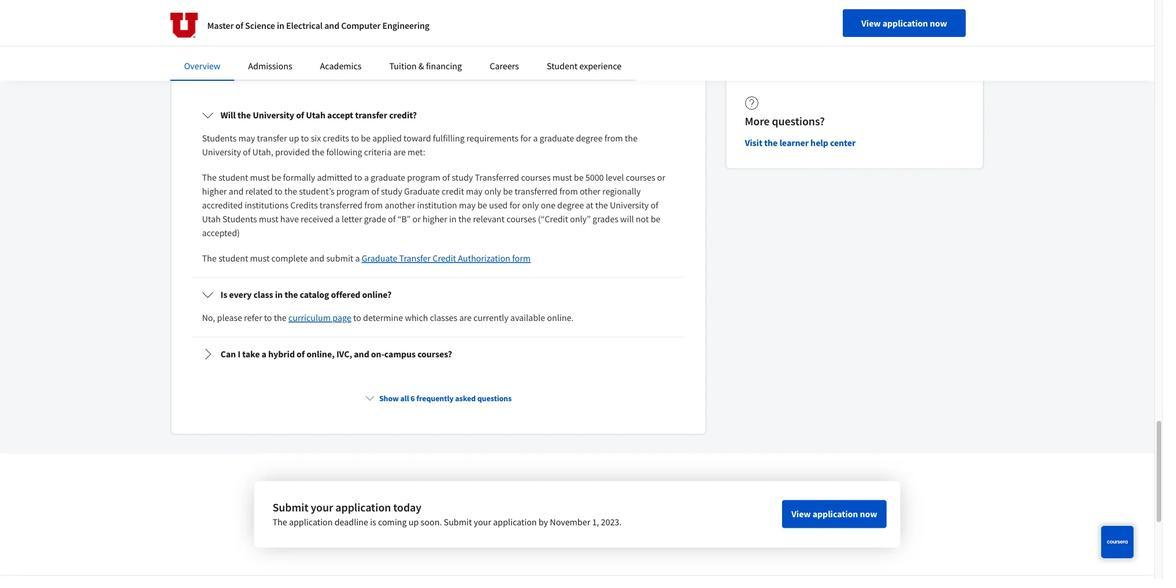 Task type: vqa. For each thing, say whether or not it's contained in the screenshot.
Course
no



Task type: describe. For each thing, give the bounding box(es) containing it.
submit your application today the application deadline is coming up soon. submit your application by november 1, 2023.
[[273, 501, 622, 529]]

the left relevant
[[458, 214, 471, 225]]

used
[[489, 200, 508, 212]]

1 vertical spatial program
[[336, 186, 370, 198]]

experience
[[579, 60, 621, 72]]

criteria
[[364, 147, 391, 158]]

up inside submit your application today the application deadline is coming up soon. submit your application by november 1, 2023.
[[409, 517, 419, 529]]

0 horizontal spatial higher
[[202, 186, 227, 198]]

university inside students may transfer up to six credits to be applied toward fulfilling requirements for a graduate degree from the university of utah, provided the following criteria are met:
[[202, 147, 241, 158]]

tuition & financing
[[389, 60, 462, 72]]

1 horizontal spatial study
[[452, 172, 473, 184]]

1,
[[592, 517, 599, 529]]

the for the student must be formally admitted to a graduate program of study transferred courses must be 5000 level courses or higher and related to the student's program of study graduate credit may only be transferred from other regionally accredited institutions credits transferred from another institution may be used for only one degree at the university of utah students must have received a letter grade of "b" or higher in the relevant courses ("credit only" grades will not be accepted)
[[202, 172, 217, 184]]

tuition
[[389, 60, 417, 72]]

graduate inside the student must be formally admitted to a graduate program of study transferred courses must be 5000 level courses or higher and related to the student's program of study graduate credit may only be transferred from other regionally accredited institutions credits transferred from another institution may be used for only one degree at the university of utah students must have received a letter grade of "b" or higher in the relevant courses ("credit only" grades will not be accepted)
[[404, 186, 440, 198]]

the right refer
[[274, 313, 287, 324]]

have
[[280, 214, 299, 225]]

accept
[[327, 110, 353, 121]]

0 vertical spatial program
[[407, 172, 440, 184]]

utah,
[[252, 147, 273, 158]]

class
[[253, 290, 273, 301]]

the student must be formally admitted to a graduate program of study transferred courses must be 5000 level courses or higher and related to the student's program of study graduate credit may only be transferred from other regionally accredited institutions credits transferred from another institution may be used for only one degree at the university of utah students must have received a letter grade of "b" or higher in the relevant courses ("credit only" grades will not be accepted)
[[202, 172, 665, 239]]

collapsed list
[[190, 97, 687, 375]]

i
[[238, 349, 240, 361]]

careers
[[490, 60, 519, 72]]

a left letter
[[335, 214, 340, 225]]

university of utah logo image
[[170, 13, 198, 38]]

1 horizontal spatial transferred
[[515, 186, 558, 198]]

must left complete
[[250, 253, 270, 265]]

related
[[245, 186, 273, 198]]

currently
[[473, 313, 508, 324]]

courses down the used
[[506, 214, 536, 225]]

in for is every class in the catalog offered online?
[[275, 290, 283, 301]]

ivc,
[[336, 349, 352, 361]]

frequently
[[170, 43, 245, 63]]

the right will
[[237, 110, 251, 121]]

and inside can i take a hybrid of online, ivc, and on-campus courses? dropdown button
[[354, 349, 369, 361]]

student experience
[[547, 60, 621, 72]]

credits
[[323, 133, 349, 145]]

6
[[411, 394, 415, 404]]

students inside students may transfer up to six credits to be applied toward fulfilling requirements for a graduate degree from the university of utah, provided the following criteria are met:
[[202, 133, 237, 145]]

must up one
[[552, 172, 572, 184]]

be inside students may transfer up to six credits to be applied toward fulfilling requirements for a graduate degree from the university of utah, provided the following criteria are met:
[[361, 133, 371, 145]]

0 horizontal spatial asked
[[248, 43, 289, 63]]

to right admitted
[[354, 172, 362, 184]]

which
[[405, 313, 428, 324]]

1 vertical spatial graduate
[[362, 253, 397, 265]]

page
[[333, 313, 351, 324]]

accredited
[[202, 200, 243, 212]]

is
[[370, 517, 376, 529]]

1 vertical spatial study
[[381, 186, 402, 198]]

authorization
[[458, 253, 510, 265]]

master of science in electrical and computer engineering
[[207, 20, 430, 31]]

transferred
[[475, 172, 519, 184]]

student for the student must complete and submit a graduate transfer credit authorization form
[[218, 253, 248, 265]]

credit
[[442, 186, 464, 198]]

institutions
[[245, 200, 289, 212]]

six
[[311, 133, 321, 145]]

not
[[636, 214, 649, 225]]

learner
[[779, 138, 809, 149]]

graduate inside students may transfer up to six credits to be applied toward fulfilling requirements for a graduate degree from the university of utah, provided the following criteria are met:
[[540, 133, 574, 145]]

another
[[385, 200, 415, 212]]

a inside dropdown button
[[262, 349, 266, 361]]

and inside the student must be formally admitted to a graduate program of study transferred courses must be 5000 level courses or higher and related to the student's program of study graduate credit may only be transferred from other regionally accredited institutions credits transferred from another institution may be used for only one degree at the university of utah students must have received a letter grade of "b" or higher in the relevant courses ("credit only" grades will not be accepted)
[[229, 186, 244, 198]]

online,
[[306, 349, 335, 361]]

visit the learner help center
[[745, 138, 856, 149]]

courses?
[[417, 349, 452, 361]]

view application now button for the application deadline is coming up soon. submit your application by november 1, 2023.
[[782, 501, 886, 529]]

for inside the student must be formally admitted to a graduate program of study transferred courses must be 5000 level courses or higher and related to the student's program of study graduate credit may only be transferred from other regionally accredited institutions credits transferred from another institution may be used for only one degree at the university of utah students must have received a letter grade of "b" or higher in the relevant courses ("credit only" grades will not be accepted)
[[509, 200, 520, 212]]

level
[[606, 172, 624, 184]]

show all 6 frequently asked questions
[[379, 394, 512, 404]]

frequently
[[416, 394, 454, 404]]

in inside the student must be formally admitted to a graduate program of study transferred courses must be 5000 level courses or higher and related to the student's program of study graduate credit may only be transferred from other regionally accredited institutions credits transferred from another institution may be used for only one degree at the university of utah students must have received a letter grade of "b" or higher in the relevant courses ("credit only" grades will not be accepted)
[[449, 214, 456, 225]]

only"
[[570, 214, 591, 225]]

show
[[379, 394, 399, 404]]

provided
[[275, 147, 310, 158]]

can
[[221, 349, 236, 361]]

must up related
[[250, 172, 270, 184]]

now for master of science in electrical and computer engineering
[[930, 17, 947, 29]]

graduate transfer credit authorization form link
[[362, 253, 531, 265]]

view application now for master of science in electrical and computer engineering
[[861, 17, 947, 29]]

coming
[[378, 517, 407, 529]]

accepted)
[[202, 228, 240, 239]]

utah inside the student must be formally admitted to a graduate program of study transferred courses must be 5000 level courses or higher and related to the student's program of study graduate credit may only be transferred from other regionally accredited institutions credits transferred from another institution may be used for only one degree at the university of utah students must have received a letter grade of "b" or higher in the relevant courses ("credit only" grades will not be accepted)
[[202, 214, 221, 225]]

will the university of utah accept transfer credit? button
[[193, 99, 684, 132]]

is
[[221, 290, 227, 301]]

graduate inside the student must be formally admitted to a graduate program of study transferred courses must be 5000 level courses or higher and related to the student's program of study graduate credit may only be transferred from other regionally accredited institutions credits transferred from another institution may be used for only one degree at the university of utah students must have received a letter grade of "b" or higher in the relevant courses ("credit only" grades will not be accepted)
[[371, 172, 405, 184]]

a inside students may transfer up to six credits to be applied toward fulfilling requirements for a graduate degree from the university of utah, provided the following criteria are met:
[[533, 133, 538, 145]]

1 vertical spatial or
[[412, 214, 421, 225]]

electrical
[[286, 20, 323, 31]]

curriculum
[[288, 313, 331, 324]]

is every class in the catalog offered online? button
[[193, 279, 684, 312]]

admissions
[[248, 60, 292, 72]]

transfer inside dropdown button
[[355, 110, 387, 121]]

requirements
[[466, 133, 519, 145]]

formally
[[283, 172, 315, 184]]

academics link
[[320, 60, 362, 72]]

take
[[242, 349, 260, 361]]

regionally
[[602, 186, 641, 198]]

met:
[[408, 147, 425, 158]]

courses up one
[[521, 172, 551, 184]]

5000
[[585, 172, 604, 184]]

one
[[541, 200, 555, 212]]

are inside students may transfer up to six credits to be applied toward fulfilling requirements for a graduate degree from the university of utah, provided the following criteria are met:
[[393, 147, 406, 158]]

overview
[[184, 60, 220, 72]]

may inside students may transfer up to six credits to be applied toward fulfilling requirements for a graduate degree from the university of utah, provided the following criteria are met:
[[238, 133, 255, 145]]

to up following
[[351, 133, 359, 145]]

view for the application deadline is coming up soon. submit your application by november 1, 2023.
[[791, 509, 811, 521]]

student for the student must be formally admitted to a graduate program of study transferred courses must be 5000 level courses or higher and related to the student's program of study graduate credit may only be transferred from other regionally accredited institutions credits transferred from another institution may be used for only one degree at the university of utah students must have received a letter grade of "b" or higher in the relevant courses ("credit only" grades will not be accepted)
[[218, 172, 248, 184]]

determine
[[363, 313, 403, 324]]

1 horizontal spatial submit
[[444, 517, 472, 529]]

1 horizontal spatial your
[[474, 517, 491, 529]]

0 horizontal spatial submit
[[273, 501, 308, 515]]

courses up "regionally"
[[626, 172, 655, 184]]

transfer inside students may transfer up to six credits to be applied toward fulfilling requirements for a graduate degree from the university of utah, provided the following criteria are met:
[[257, 133, 287, 145]]

letter
[[342, 214, 362, 225]]

available
[[510, 313, 545, 324]]

by
[[539, 517, 548, 529]]

the down six
[[312, 147, 324, 158]]

online.
[[547, 313, 574, 324]]

student experience link
[[547, 60, 621, 72]]

transfer
[[399, 253, 431, 265]]

institution
[[417, 200, 457, 212]]

the student must complete and submit a graduate transfer credit authorization form
[[202, 253, 531, 265]]



Task type: locate. For each thing, give the bounding box(es) containing it.
master
[[207, 20, 234, 31]]

a right "submit"
[[355, 253, 360, 265]]

classes
[[430, 313, 457, 324]]

1 horizontal spatial graduate
[[404, 186, 440, 198]]

for right requirements
[[520, 133, 531, 145]]

1 horizontal spatial are
[[459, 313, 472, 324]]

view application now
[[861, 17, 947, 29], [791, 509, 877, 521]]

questions
[[292, 43, 360, 63], [477, 394, 512, 404]]

0 vertical spatial student
[[218, 172, 248, 184]]

program down admitted
[[336, 186, 370, 198]]

for inside students may transfer up to six credits to be applied toward fulfilling requirements for a graduate degree from the university of utah, provided the following criteria are met:
[[520, 133, 531, 145]]

1 vertical spatial may
[[466, 186, 483, 198]]

application
[[882, 17, 928, 29], [335, 501, 391, 515], [813, 509, 858, 521], [289, 517, 333, 529], [493, 517, 537, 529]]

be up the used
[[503, 186, 513, 198]]

transferred up one
[[515, 186, 558, 198]]

1 vertical spatial your
[[474, 517, 491, 529]]

1 vertical spatial only
[[522, 200, 539, 212]]

visit the learner help center link
[[745, 136, 856, 150]]

1 horizontal spatial transfer
[[355, 110, 387, 121]]

0 horizontal spatial transfer
[[257, 133, 287, 145]]

admissions link
[[248, 60, 292, 72]]

from inside students may transfer up to six credits to be applied toward fulfilling requirements for a graduate degree from the university of utah, provided the following criteria are met:
[[604, 133, 623, 145]]

financing
[[426, 60, 462, 72]]

1 horizontal spatial view
[[861, 17, 881, 29]]

0 horizontal spatial program
[[336, 186, 370, 198]]

university up "will"
[[610, 200, 649, 212]]

computer
[[341, 20, 381, 31]]

0 vertical spatial graduate
[[404, 186, 440, 198]]

the for the student must complete and submit a graduate transfer credit authorization form
[[202, 253, 217, 265]]

and left on-
[[354, 349, 369, 361]]

0 vertical spatial submit
[[273, 501, 308, 515]]

higher up accredited at the top left of the page
[[202, 186, 227, 198]]

asked down science
[[248, 43, 289, 63]]

0 vertical spatial for
[[520, 133, 531, 145]]

in for master of science in electrical and computer engineering
[[277, 20, 284, 31]]

study up "credit"
[[452, 172, 473, 184]]

the inside submit your application today the application deadline is coming up soon. submit your application by november 1, 2023.
[[273, 517, 287, 529]]

from left other
[[559, 186, 578, 198]]

0 vertical spatial up
[[289, 133, 299, 145]]

0 vertical spatial questions
[[292, 43, 360, 63]]

must down institutions at the top
[[259, 214, 278, 225]]

2 vertical spatial from
[[364, 200, 383, 212]]

the inside the student must be formally admitted to a graduate program of study transferred courses must be 5000 level courses or higher and related to the student's program of study graduate credit may only be transferred from other regionally accredited institutions credits transferred from another institution may be used for only one degree at the university of utah students must have received a letter grade of "b" or higher in the relevant courses ("credit only" grades will not be accepted)
[[202, 172, 217, 184]]

of inside students may transfer up to six credits to be applied toward fulfilling requirements for a graduate degree from the university of utah, provided the following criteria are met:
[[243, 147, 251, 158]]

catalog
[[300, 290, 329, 301]]

may up utah,
[[238, 133, 255, 145]]

of
[[235, 20, 243, 31], [296, 110, 304, 121], [243, 147, 251, 158], [442, 172, 450, 184], [371, 186, 379, 198], [651, 200, 658, 212], [388, 214, 396, 225], [297, 349, 305, 361]]

grades
[[593, 214, 618, 225]]

received
[[301, 214, 333, 225]]

graduate up institution at the top
[[404, 186, 440, 198]]

to up institutions at the top
[[275, 186, 283, 198]]

the down 'formally'
[[284, 186, 297, 198]]

&
[[418, 60, 424, 72]]

may down "credit"
[[459, 200, 476, 212]]

view application now for the application deadline is coming up soon. submit your application by november 1, 2023.
[[791, 509, 877, 521]]

0 vertical spatial university
[[253, 110, 294, 121]]

be up relevant
[[477, 200, 487, 212]]

1 vertical spatial university
[[202, 147, 241, 158]]

a right take
[[262, 349, 266, 361]]

utah up six
[[306, 110, 325, 121]]

0 horizontal spatial utah
[[202, 214, 221, 225]]

0 horizontal spatial from
[[364, 200, 383, 212]]

to
[[301, 133, 309, 145], [351, 133, 359, 145], [354, 172, 362, 184], [275, 186, 283, 198], [264, 313, 272, 324], [353, 313, 361, 324]]

study
[[452, 172, 473, 184], [381, 186, 402, 198]]

1 vertical spatial students
[[222, 214, 257, 225]]

0 horizontal spatial view
[[791, 509, 811, 521]]

students down accredited at the top left of the page
[[222, 214, 257, 225]]

graduate
[[540, 133, 574, 145], [371, 172, 405, 184]]

no, please refer to the curriculum page to determine which classes are currently available online.
[[202, 313, 574, 324]]

1 horizontal spatial or
[[657, 172, 665, 184]]

university inside the student must be formally admitted to a graduate program of study transferred courses must be 5000 level courses or higher and related to the student's program of study graduate credit may only be transferred from other regionally accredited institutions credits transferred from another institution may be used for only one degree at the university of utah students must have received a letter grade of "b" or higher in the relevant courses ("credit only" grades will not be accepted)
[[610, 200, 649, 212]]

2 vertical spatial university
[[610, 200, 649, 212]]

at
[[586, 200, 593, 212]]

0 vertical spatial may
[[238, 133, 255, 145]]

university up utah,
[[253, 110, 294, 121]]

and up accredited at the top left of the page
[[229, 186, 244, 198]]

up inside students may transfer up to six credits to be applied toward fulfilling requirements for a graduate degree from the university of utah, provided the following criteria are met:
[[289, 133, 299, 145]]

1 vertical spatial graduate
[[371, 172, 405, 184]]

frequently asked questions
[[170, 43, 360, 63]]

deadline
[[335, 517, 368, 529]]

0 vertical spatial graduate
[[540, 133, 574, 145]]

student inside the student must be formally admitted to a graduate program of study transferred courses must be 5000 level courses or higher and related to the student's program of study graduate credit may only be transferred from other regionally accredited institutions credits transferred from another institution may be used for only one degree at the university of utah students must have received a letter grade of "b" or higher in the relevant courses ("credit only" grades will not be accepted)
[[218, 172, 248, 184]]

2 vertical spatial may
[[459, 200, 476, 212]]

the inside 'link'
[[764, 138, 778, 149]]

1 vertical spatial now
[[860, 509, 877, 521]]

1 vertical spatial view
[[791, 509, 811, 521]]

more
[[745, 114, 770, 129]]

utah
[[306, 110, 325, 121], [202, 214, 221, 225]]

0 vertical spatial or
[[657, 172, 665, 184]]

1 vertical spatial asked
[[455, 394, 476, 404]]

or right "b"
[[412, 214, 421, 225]]

1 vertical spatial the
[[202, 253, 217, 265]]

utah inside dropdown button
[[306, 110, 325, 121]]

in inside is every class in the catalog offered online? dropdown button
[[275, 290, 283, 301]]

the right visit
[[764, 138, 778, 149]]

asked right frequently
[[455, 394, 476, 404]]

the
[[237, 110, 251, 121], [625, 133, 638, 145], [764, 138, 778, 149], [312, 147, 324, 158], [284, 186, 297, 198], [595, 200, 608, 212], [458, 214, 471, 225], [284, 290, 298, 301], [274, 313, 287, 324]]

soon.
[[421, 517, 442, 529]]

0 vertical spatial transfer
[[355, 110, 387, 121]]

1 vertical spatial view application now
[[791, 509, 877, 521]]

0 vertical spatial utah
[[306, 110, 325, 121]]

0 vertical spatial from
[[604, 133, 623, 145]]

are left met:
[[393, 147, 406, 158]]

can i take a hybrid of online, ivc, and on-campus courses? button
[[193, 339, 684, 371]]

from up grade
[[364, 200, 383, 212]]

a down criteria on the top of page
[[364, 172, 369, 184]]

1 horizontal spatial utah
[[306, 110, 325, 121]]

be left 5000
[[574, 172, 584, 184]]

submit
[[273, 501, 308, 515], [444, 517, 472, 529]]

0 vertical spatial degree
[[576, 133, 603, 145]]

0 horizontal spatial now
[[860, 509, 877, 521]]

and left "submit"
[[310, 253, 324, 265]]

1 vertical spatial transferred
[[320, 200, 362, 212]]

can i take a hybrid of online, ivc, and on-campus courses?
[[221, 349, 452, 361]]

0 vertical spatial only
[[484, 186, 501, 198]]

1 horizontal spatial from
[[559, 186, 578, 198]]

be up criteria on the top of page
[[361, 133, 371, 145]]

program down met:
[[407, 172, 440, 184]]

1 vertical spatial utah
[[202, 214, 221, 225]]

fulfilling
[[433, 133, 465, 145]]

utah up 'accepted)'
[[202, 214, 221, 225]]

1 horizontal spatial graduate
[[540, 133, 574, 145]]

form
[[512, 253, 531, 265]]

1 vertical spatial for
[[509, 200, 520, 212]]

1 horizontal spatial questions
[[477, 394, 512, 404]]

2 student from the top
[[218, 253, 248, 265]]

0 vertical spatial asked
[[248, 43, 289, 63]]

may
[[238, 133, 255, 145], [466, 186, 483, 198], [459, 200, 476, 212]]

the right the at at the top of the page
[[595, 200, 608, 212]]

students inside the student must be formally admitted to a graduate program of study transferred courses must be 5000 level courses or higher and related to the student's program of study graduate credit may only be transferred from other regionally accredited institutions credits transferred from another institution may be used for only one degree at the university of utah students must have received a letter grade of "b" or higher in the relevant courses ("credit only" grades will not be accepted)
[[222, 214, 257, 225]]

academics
[[320, 60, 362, 72]]

0 vertical spatial study
[[452, 172, 473, 184]]

view
[[861, 17, 881, 29], [791, 509, 811, 521]]

0 vertical spatial transferred
[[515, 186, 558, 198]]

asked inside dropdown button
[[455, 394, 476, 404]]

2 horizontal spatial university
[[610, 200, 649, 212]]

in
[[277, 20, 284, 31], [449, 214, 456, 225], [275, 290, 283, 301]]

students may transfer up to six credits to be applied toward fulfilling requirements for a graduate degree from the university of utah, provided the following criteria are met:
[[202, 133, 638, 158]]

2 vertical spatial in
[[275, 290, 283, 301]]

student up related
[[218, 172, 248, 184]]

0 vertical spatial students
[[202, 133, 237, 145]]

be up related
[[271, 172, 281, 184]]

0 horizontal spatial your
[[311, 501, 333, 515]]

following
[[326, 147, 362, 158]]

university
[[253, 110, 294, 121], [202, 147, 241, 158], [610, 200, 649, 212]]

university down will
[[202, 147, 241, 158]]

degree up 5000
[[576, 133, 603, 145]]

view for master of science in electrical and computer engineering
[[861, 17, 881, 29]]

student
[[547, 60, 577, 72]]

for
[[520, 133, 531, 145], [509, 200, 520, 212]]

0 vertical spatial view
[[861, 17, 881, 29]]

0 horizontal spatial up
[[289, 133, 299, 145]]

may right "credit"
[[466, 186, 483, 198]]

0 horizontal spatial transferred
[[320, 200, 362, 212]]

other
[[580, 186, 601, 198]]

visit
[[745, 138, 762, 149]]

university inside dropdown button
[[253, 110, 294, 121]]

graduate left transfer at the top
[[362, 253, 397, 265]]

1 vertical spatial degree
[[557, 200, 584, 212]]

transfer up applied
[[355, 110, 387, 121]]

refer
[[244, 313, 262, 324]]

1 horizontal spatial up
[[409, 517, 419, 529]]

0 horizontal spatial questions
[[292, 43, 360, 63]]

0 vertical spatial the
[[202, 172, 217, 184]]

your
[[311, 501, 333, 515], [474, 517, 491, 529]]

view application now button for master of science in electrical and computer engineering
[[843, 9, 966, 37]]

1 horizontal spatial program
[[407, 172, 440, 184]]

only left one
[[522, 200, 539, 212]]

1 horizontal spatial asked
[[455, 394, 476, 404]]

hybrid
[[268, 349, 295, 361]]

transferred up letter
[[320, 200, 362, 212]]

degree up only" at the top
[[557, 200, 584, 212]]

engineering
[[382, 20, 430, 31]]

1 vertical spatial submit
[[444, 517, 472, 529]]

will
[[620, 214, 634, 225]]

are
[[393, 147, 406, 158], [459, 313, 472, 324]]

1 horizontal spatial only
[[522, 200, 539, 212]]

1 vertical spatial questions
[[477, 394, 512, 404]]

are right classes
[[459, 313, 472, 324]]

in down institution at the top
[[449, 214, 456, 225]]

1 vertical spatial view application now button
[[782, 501, 886, 529]]

up up the provided
[[289, 133, 299, 145]]

0 vertical spatial view application now button
[[843, 9, 966, 37]]

center
[[830, 138, 856, 149]]

to right refer
[[264, 313, 272, 324]]

up down today
[[409, 517, 419, 529]]

0 horizontal spatial or
[[412, 214, 421, 225]]

0 vertical spatial are
[[393, 147, 406, 158]]

credit
[[433, 253, 456, 265]]

no,
[[202, 313, 215, 324]]

student down 'accepted)'
[[218, 253, 248, 265]]

2 horizontal spatial from
[[604, 133, 623, 145]]

show all 6 frequently asked questions button
[[361, 389, 516, 409]]

1 vertical spatial in
[[449, 214, 456, 225]]

questions inside dropdown button
[[477, 394, 512, 404]]

help
[[810, 138, 828, 149]]

on-
[[371, 349, 384, 361]]

in right "class"
[[275, 290, 283, 301]]

the up "regionally"
[[625, 133, 638, 145]]

to right "page"
[[353, 313, 361, 324]]

1 vertical spatial from
[[559, 186, 578, 198]]

now for the application deadline is coming up soon. submit your application by november 1, 2023.
[[860, 509, 877, 521]]

0 horizontal spatial university
[[202, 147, 241, 158]]

and
[[324, 20, 339, 31], [229, 186, 244, 198], [310, 253, 324, 265], [354, 349, 369, 361]]

overview link
[[184, 60, 220, 72]]

0 vertical spatial higher
[[202, 186, 227, 198]]

to left six
[[301, 133, 309, 145]]

only down transferred
[[484, 186, 501, 198]]

offered
[[331, 290, 360, 301]]

0 horizontal spatial graduate
[[362, 253, 397, 265]]

1 vertical spatial higher
[[423, 214, 447, 225]]

curriculum page link
[[288, 313, 351, 324]]

1 vertical spatial up
[[409, 517, 419, 529]]

please
[[217, 313, 242, 324]]

or
[[657, 172, 665, 184], [412, 214, 421, 225]]

be right the not
[[651, 214, 660, 225]]

or right level
[[657, 172, 665, 184]]

degree inside the student must be formally admitted to a graduate program of study transferred courses must be 5000 level courses or higher and related to the student's program of study graduate credit may only be transferred from other regionally accredited institutions credits transferred from another institution may be used for only one degree at the university of utah students must have received a letter grade of "b" or higher in the relevant courses ("credit only" grades will not be accepted)
[[557, 200, 584, 212]]

student's
[[299, 186, 334, 198]]

1 vertical spatial transfer
[[257, 133, 287, 145]]

1 horizontal spatial university
[[253, 110, 294, 121]]

0 horizontal spatial graduate
[[371, 172, 405, 184]]

degree inside students may transfer up to six credits to be applied toward fulfilling requirements for a graduate degree from the university of utah, provided the following criteria are met:
[[576, 133, 603, 145]]

0 vertical spatial now
[[930, 17, 947, 29]]

complete
[[271, 253, 308, 265]]

students
[[202, 133, 237, 145], [222, 214, 257, 225]]

higher down institution at the top
[[423, 214, 447, 225]]

tuition & financing link
[[389, 60, 462, 72]]

in right science
[[277, 20, 284, 31]]

and right electrical
[[324, 20, 339, 31]]

1 student from the top
[[218, 172, 248, 184]]

transfer up utah,
[[257, 133, 287, 145]]

1 horizontal spatial higher
[[423, 214, 447, 225]]

relevant
[[473, 214, 505, 225]]

be
[[361, 133, 371, 145], [271, 172, 281, 184], [574, 172, 584, 184], [503, 186, 513, 198], [477, 200, 487, 212], [651, 214, 660, 225]]

grade
[[364, 214, 386, 225]]

admitted
[[317, 172, 352, 184]]

0 horizontal spatial are
[[393, 147, 406, 158]]

0 vertical spatial your
[[311, 501, 333, 515]]

0 horizontal spatial only
[[484, 186, 501, 198]]

students down will
[[202, 133, 237, 145]]

campus
[[384, 349, 416, 361]]

1 horizontal spatial now
[[930, 17, 947, 29]]

0 vertical spatial in
[[277, 20, 284, 31]]

online?
[[362, 290, 392, 301]]

submit
[[326, 253, 353, 265]]

for right the used
[[509, 200, 520, 212]]

the left catalog
[[284, 290, 298, 301]]

credits
[[290, 200, 318, 212]]

study up another
[[381, 186, 402, 198]]

1 vertical spatial are
[[459, 313, 472, 324]]

degree
[[576, 133, 603, 145], [557, 200, 584, 212]]

a right requirements
[[533, 133, 538, 145]]

from up level
[[604, 133, 623, 145]]

is every class in the catalog offered online?
[[221, 290, 392, 301]]

0 horizontal spatial study
[[381, 186, 402, 198]]



